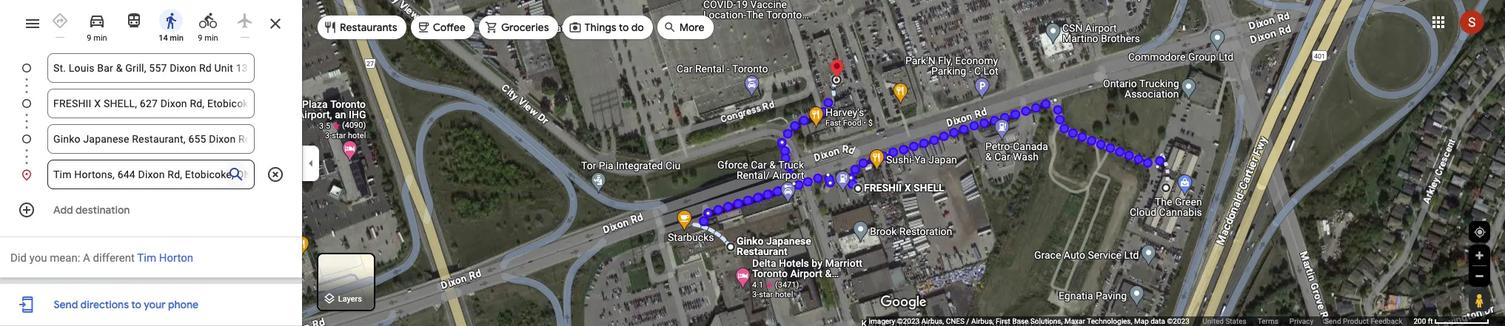 Task type: describe. For each thing, give the bounding box(es) containing it.
zoom in image
[[1475, 250, 1486, 261]]

send for send product feedback
[[1325, 318, 1342, 326]]

coffee button
[[411, 10, 475, 45]]

footer inside google maps 'element'
[[869, 317, 1414, 327]]

mean:
[[50, 252, 80, 265]]

Destination FRESHII X SHELL, 627 Dixon Rd, Etobicoke, ON M9W 1H7, Canada field
[[53, 95, 249, 113]]

add destination button
[[0, 196, 302, 225]]

groceries button
[[479, 10, 558, 45]]

ft
[[1429, 318, 1434, 326]]

none field destination ginko japanese restaurant, 655 dixon rd, etobicoke, on m9w 1j3, canada
[[53, 124, 249, 154]]

layers
[[338, 295, 362, 305]]

states
[[1226, 318, 1247, 326]]

restaurants
[[340, 21, 398, 34]]

imagery ©2023 airbus, cnes / airbus, first base solutions, maxar technologies, map data ©2023
[[869, 318, 1192, 326]]

1 9 min radio from the left
[[81, 6, 113, 44]]

base
[[1013, 318, 1029, 326]]

did
[[10, 252, 27, 265]]

best travel modes image
[[51, 12, 69, 30]]

14 min radio
[[156, 6, 187, 44]]

solutions,
[[1031, 318, 1063, 326]]

tim
[[137, 252, 156, 265]]

Destination Ginko Japanese Restaurant, 655 Dixon Rd, Etobicoke, ON M9W 1J3, Canada field
[[53, 130, 249, 148]]

9 for driving icon
[[87, 33, 92, 43]]

none radio inside google maps 'element'
[[230, 6, 261, 38]]

200 ft
[[1414, 318, 1434, 326]]

united
[[1203, 318, 1224, 326]]

first
[[996, 318, 1011, 326]]

tim horton link
[[137, 252, 193, 265]]

things to do button
[[563, 10, 653, 45]]

1 list item from the top
[[0, 53, 302, 101]]

your
[[144, 299, 166, 312]]

map
[[1135, 318, 1149, 326]]

min for walking image
[[170, 33, 184, 43]]

things to do
[[585, 21, 644, 34]]

a
[[83, 252, 90, 265]]

1 ©2023 from the left
[[898, 318, 920, 326]]

you
[[29, 252, 47, 265]]

to inside button
[[619, 21, 629, 34]]

3 list item from the top
[[0, 124, 302, 172]]

14 min
[[159, 33, 184, 43]]

google account: sheryl atherton  
(sheryl.atherton@adept.ai) image
[[1461, 10, 1484, 34]]

united states
[[1203, 318, 1247, 326]]

more button
[[658, 10, 714, 45]]

cycling image
[[199, 12, 217, 30]]

restaurants button
[[318, 10, 406, 45]]

product
[[1344, 318, 1370, 326]]

terms button
[[1258, 317, 1279, 327]]

add
[[53, 204, 73, 217]]



Task type: locate. For each thing, give the bounding box(es) containing it.
none field destination freshii x shell, 627 dixon rd, etobicoke, on m9w 1h7, canada
[[53, 89, 249, 119]]

0 horizontal spatial 9 min
[[87, 33, 107, 43]]

2 none field from the top
[[53, 89, 249, 119]]

none radio transit
[[119, 6, 150, 33]]

1 horizontal spatial 9 min radio
[[193, 6, 224, 44]]

to left the do
[[619, 21, 629, 34]]

0 vertical spatial to
[[619, 21, 629, 34]]

1 vertical spatial to
[[131, 299, 141, 312]]

2 min from the left
[[170, 33, 184, 43]]

none radio right driving icon
[[119, 6, 150, 33]]

2 none radio from the left
[[119, 6, 150, 33]]

1 none field from the top
[[53, 53, 249, 83]]

1 horizontal spatial to
[[619, 21, 629, 34]]

2 ©2023 from the left
[[1168, 318, 1190, 326]]

send left directions
[[54, 299, 78, 312]]

none field down destination freshii x shell, 627 dixon rd, etobicoke, on m9w 1h7, canada 'field'
[[53, 124, 249, 154]]

terms
[[1258, 318, 1279, 326]]

technologies,
[[1087, 318, 1133, 326]]

0 horizontal spatial min
[[94, 33, 107, 43]]

None field
[[53, 53, 249, 83], [53, 89, 249, 119], [53, 124, 249, 154], [53, 160, 249, 190]]

list item
[[0, 53, 302, 101], [0, 89, 302, 136], [0, 124, 302, 172], [0, 160, 302, 190]]

0 horizontal spatial to
[[131, 299, 141, 312]]

200
[[1414, 318, 1427, 326]]

airbus,
[[922, 318, 945, 326], [972, 318, 994, 326]]

9 min for driving icon
[[87, 33, 107, 43]]

send directions to your phone
[[54, 299, 199, 312]]

200 ft button
[[1414, 318, 1490, 326]]

min down cycling image
[[205, 33, 218, 43]]

1 horizontal spatial min
[[170, 33, 184, 43]]

driving image
[[88, 12, 106, 30]]

1 9 min from the left
[[87, 33, 107, 43]]

1 airbus, from the left
[[922, 318, 945, 326]]

none field starting point st. louis bar & grill, 557 dixon rd unit 130, toronto, on m9w 1a8, canada
[[53, 53, 249, 83]]

9 min radio right best travel modes radio
[[81, 6, 113, 44]]

1 vertical spatial send
[[1325, 318, 1342, 326]]

2 horizontal spatial min
[[205, 33, 218, 43]]

show your location image
[[1474, 226, 1487, 239]]

min inside option
[[170, 33, 184, 43]]

9 min radio right 14 min option
[[193, 6, 224, 44]]

send
[[54, 299, 78, 312], [1325, 318, 1342, 326]]

None radio
[[44, 6, 76, 38], [119, 6, 150, 33]]

1 horizontal spatial 9 min
[[198, 33, 218, 43]]

1 horizontal spatial ©2023
[[1168, 318, 1190, 326]]

horton
[[159, 252, 193, 265]]

none field up destination ginko japanese restaurant, 655 dixon rd, etobicoke, on m9w 1j3, canada "field"
[[53, 89, 249, 119]]

walking image
[[162, 12, 180, 30]]

min
[[94, 33, 107, 43], [170, 33, 184, 43], [205, 33, 218, 43]]

transit image
[[125, 12, 143, 30]]

4 none field from the top
[[53, 160, 249, 190]]

footer
[[869, 317, 1414, 327]]

0 horizontal spatial ©2023
[[898, 318, 920, 326]]

0 horizontal spatial airbus,
[[922, 318, 945, 326]]

collapse side panel image
[[303, 155, 319, 171]]

None radio
[[230, 6, 261, 38]]

footer containing imagery ©2023 airbus, cnes / airbus, first base solutions, maxar technologies, map data ©2023
[[869, 317, 1414, 327]]

to inside button
[[131, 299, 141, 312]]

9 down cycling image
[[198, 33, 203, 43]]

google maps element
[[0, 0, 1506, 327]]

feedback
[[1371, 318, 1403, 326]]

none radio best travel modes
[[44, 6, 76, 38]]

Destination Tim Hortons, 644 Dixon Rd, Etobicoke, ON M9W 1J1, Canada field
[[53, 166, 249, 184]]

2 9 min radio from the left
[[193, 6, 224, 44]]

1 horizontal spatial 9
[[198, 33, 203, 43]]

1 horizontal spatial none radio
[[119, 6, 150, 33]]

groceries
[[501, 21, 549, 34]]

9 min radio
[[81, 6, 113, 44], [193, 6, 224, 44]]

more
[[680, 21, 705, 34]]

9 min
[[87, 33, 107, 43], [198, 33, 218, 43]]

14
[[159, 33, 168, 43]]

add destination
[[53, 204, 130, 217]]

9 min for cycling image
[[198, 33, 218, 43]]

9 down driving icon
[[87, 33, 92, 43]]

©2023 right the data
[[1168, 318, 1190, 326]]

united states button
[[1203, 317, 1247, 327]]

0 horizontal spatial send
[[54, 299, 78, 312]]

©2023
[[898, 318, 920, 326], [1168, 318, 1190, 326]]

2 9 min from the left
[[198, 33, 218, 43]]

3 none field from the top
[[53, 124, 249, 154]]

list inside google maps 'element'
[[0, 53, 302, 190]]

cnes
[[946, 318, 965, 326]]

2 list item from the top
[[0, 89, 302, 136]]

send directions to your phone button
[[46, 290, 206, 320]]

3 min from the left
[[205, 33, 218, 43]]

did you mean: a different tim horton
[[10, 252, 193, 265]]

1 horizontal spatial send
[[1325, 318, 1342, 326]]

1 min from the left
[[94, 33, 107, 43]]

none field down 14
[[53, 53, 249, 83]]

show street view coverage image
[[1470, 290, 1490, 312]]

to left your
[[131, 299, 141, 312]]

0 horizontal spatial none radio
[[44, 6, 76, 38]]

2 airbus, from the left
[[972, 318, 994, 326]]

©2023 right the imagery
[[898, 318, 920, 326]]

things
[[585, 21, 617, 34]]

directions main content
[[0, 0, 302, 327]]

9 min down driving icon
[[87, 33, 107, 43]]

privacy button
[[1290, 317, 1314, 327]]

zoom out image
[[1475, 271, 1486, 282]]

min down driving icon
[[94, 33, 107, 43]]

Starting point St. Louis Bar & Grill, 557 Dixon Rd Unit 130, Toronto, ON M9W 1A8, Canada field
[[53, 59, 249, 77]]

9
[[87, 33, 92, 43], [198, 33, 203, 43]]

close directions image
[[267, 15, 284, 33]]

1 horizontal spatial airbus,
[[972, 318, 994, 326]]

none radio left driving icon
[[44, 6, 76, 38]]

different
[[93, 252, 135, 265]]

airbus, left cnes
[[922, 318, 945, 326]]

do
[[632, 21, 644, 34]]

min right 14
[[170, 33, 184, 43]]

send inside directions main content
[[54, 299, 78, 312]]

1 9 from the left
[[87, 33, 92, 43]]

remove this destination image
[[267, 166, 284, 184]]

none field destination tim hortons, 644 dixon rd, etobicoke, on m9w 1j1, canada
[[53, 160, 249, 190]]

send inside footer
[[1325, 318, 1342, 326]]

send left 'product'
[[1325, 318, 1342, 326]]

coffee
[[433, 21, 466, 34]]

4 list item from the top
[[0, 160, 302, 190]]

send product feedback button
[[1325, 317, 1403, 327]]

2 9 from the left
[[198, 33, 203, 43]]

/
[[967, 318, 970, 326]]

destination
[[76, 204, 130, 217]]

none field down destination ginko japanese restaurant, 655 dixon rd, etobicoke, on m9w 1j3, canada "field"
[[53, 160, 249, 190]]

9 min down cycling image
[[198, 33, 218, 43]]

0 horizontal spatial 9 min radio
[[81, 6, 113, 44]]

phone
[[168, 299, 199, 312]]

flights image
[[236, 12, 254, 30]]

0 horizontal spatial 9
[[87, 33, 92, 43]]

send product feedback
[[1325, 318, 1403, 326]]

privacy
[[1290, 318, 1314, 326]]

to
[[619, 21, 629, 34], [131, 299, 141, 312]]

list
[[0, 53, 302, 190]]

airbus, right /
[[972, 318, 994, 326]]

imagery
[[869, 318, 896, 326]]

1 none radio from the left
[[44, 6, 76, 38]]

data
[[1151, 318, 1166, 326]]

9 for cycling image
[[198, 33, 203, 43]]

min for cycling image
[[205, 33, 218, 43]]

send for send directions to your phone
[[54, 299, 78, 312]]

0 vertical spatial send
[[54, 299, 78, 312]]

min for driving icon
[[94, 33, 107, 43]]

maxar
[[1065, 318, 1086, 326]]

directions
[[80, 299, 129, 312]]



Task type: vqa. For each thing, say whether or not it's contained in the screenshot.
190 N Independence Mall W main content
no



